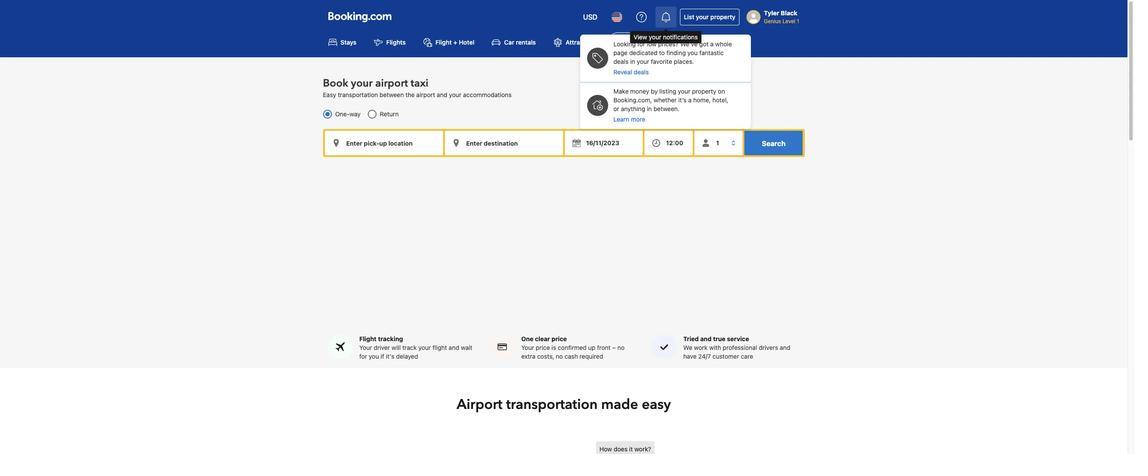 Task type: vqa. For each thing, say whether or not it's contained in the screenshot.
neighborhood!
no



Task type: describe. For each thing, give the bounding box(es) containing it.
delayed
[[396, 353, 418, 361]]

tyler
[[764, 9, 779, 17]]

driver
[[374, 344, 390, 352]]

we've
[[680, 40, 698, 48]]

and right drivers
[[780, 344, 790, 352]]

booking airport taxi image
[[596, 442, 780, 455]]

airport for airport taxis
[[628, 39, 648, 46]]

+
[[453, 39, 457, 46]]

a inside make money by listing your property on booking.com, whether it's a home, hotel, or anything in between. learn more
[[688, 96, 692, 104]]

on
[[718, 88, 725, 95]]

usd button
[[578, 7, 603, 28]]

fantastic
[[699, 49, 724, 56]]

to
[[659, 49, 665, 56]]

flight + hotel
[[436, 39, 474, 46]]

low
[[647, 40, 657, 48]]

and inside book your airport taxi easy transportation between the airport and your accommodations
[[437, 91, 447, 99]]

rentals
[[516, 39, 536, 46]]

airport taxis link
[[608, 32, 670, 52]]

property inside make money by listing your property on booking.com, whether it's a home, hotel, or anything in between. learn more
[[692, 88, 716, 95]]

with
[[709, 344, 721, 352]]

–
[[612, 344, 616, 352]]

1 horizontal spatial deals
[[634, 68, 649, 76]]

airport for airport transportation made easy
[[457, 396, 503, 415]]

flight + hotel link
[[416, 32, 481, 52]]

0 horizontal spatial airport
[[375, 76, 408, 91]]

flights
[[386, 39, 406, 46]]

make
[[613, 88, 629, 95]]

does
[[614, 446, 628, 453]]

flight for flight tracking your driver will track your flight and wait for you if it's delayed
[[359, 336, 376, 343]]

cash
[[565, 353, 578, 361]]

black
[[781, 9, 797, 17]]

will
[[392, 344, 401, 352]]

and up work
[[700, 336, 712, 343]]

more
[[631, 116, 645, 123]]

book your airport taxi easy transportation between the airport and your accommodations
[[323, 76, 512, 99]]

listing
[[659, 88, 676, 95]]

the
[[405, 91, 415, 99]]

airport taxis
[[628, 39, 663, 46]]

1 vertical spatial transportation
[[506, 396, 598, 415]]

list your property link
[[680, 9, 739, 25]]

your inside one clear price your price is confirmed up front – no extra costs, no cash required
[[521, 344, 534, 352]]

flight
[[433, 344, 447, 352]]

have
[[683, 353, 697, 361]]

is
[[552, 344, 556, 352]]

true
[[713, 336, 726, 343]]

anything
[[621, 105, 645, 113]]

extra
[[521, 353, 536, 361]]

how does it work?
[[599, 446, 651, 453]]

reveal
[[613, 68, 632, 76]]

16/11/2023
[[586, 139, 619, 147]]

track
[[402, 344, 417, 352]]

flight tracking your driver will track your flight and wait for you if it's delayed
[[359, 336, 472, 361]]

12:00
[[666, 139, 683, 147]]

we
[[683, 344, 692, 352]]

looking for low prices? we've got a whole page dedicated to finding you fantastic deals in your favorite places. reveal deals
[[613, 40, 732, 76]]

costs,
[[537, 353, 554, 361]]

learn
[[613, 116, 629, 123]]

required
[[580, 353, 603, 361]]

it
[[629, 446, 633, 453]]

easy
[[323, 91, 336, 99]]

finding
[[666, 49, 686, 56]]

for inside looking for low prices? we've got a whole page dedicated to finding you fantastic deals in your favorite places. reveal deals
[[637, 40, 645, 48]]

you inside looking for low prices? we've got a whole page dedicated to finding you fantastic deals in your favorite places. reveal deals
[[688, 49, 698, 56]]

hotel
[[459, 39, 474, 46]]

notifications
[[663, 33, 698, 41]]

whole
[[715, 40, 732, 48]]

Enter pick-up location text field
[[325, 131, 443, 156]]

accommodations
[[463, 91, 512, 99]]

work?
[[634, 446, 651, 453]]

professional
[[723, 344, 757, 352]]

genius
[[764, 18, 781, 25]]

a inside looking for low prices? we've got a whole page dedicated to finding you fantastic deals in your favorite places. reveal deals
[[710, 40, 714, 48]]

between
[[380, 91, 404, 99]]

tried
[[683, 336, 699, 343]]

care
[[741, 353, 753, 361]]

dedicated
[[629, 49, 657, 56]]

your inside the flight tracking your driver will track your flight and wait for you if it's delayed
[[359, 344, 372, 352]]

confirmed
[[558, 344, 587, 352]]



Task type: locate. For each thing, give the bounding box(es) containing it.
1 vertical spatial property
[[692, 88, 716, 95]]

12:00 button
[[645, 131, 693, 156]]

property up home,
[[692, 88, 716, 95]]

in right anything
[[647, 105, 652, 113]]

1 horizontal spatial no
[[617, 344, 625, 352]]

0 horizontal spatial deals
[[613, 58, 629, 65]]

0 vertical spatial you
[[688, 49, 698, 56]]

1 horizontal spatial transportation
[[506, 396, 598, 415]]

clear
[[535, 336, 550, 343]]

your right list at the top right of the page
[[696, 13, 709, 21]]

in for between.
[[647, 105, 652, 113]]

places.
[[674, 58, 694, 65]]

0 horizontal spatial in
[[630, 58, 635, 65]]

0 vertical spatial airport
[[628, 39, 648, 46]]

airport
[[375, 76, 408, 91], [416, 91, 435, 99]]

price up is
[[552, 336, 567, 343]]

one
[[521, 336, 533, 343]]

1 vertical spatial for
[[359, 353, 367, 361]]

0 horizontal spatial your
[[359, 344, 372, 352]]

your down one
[[521, 344, 534, 352]]

deals down page
[[613, 58, 629, 65]]

0 vertical spatial property
[[710, 13, 736, 21]]

0 vertical spatial transportation
[[338, 91, 378, 99]]

0 horizontal spatial for
[[359, 353, 367, 361]]

if
[[381, 353, 384, 361]]

and right the
[[437, 91, 447, 99]]

1 your from the left
[[359, 344, 372, 352]]

0 vertical spatial price
[[552, 336, 567, 343]]

your right track
[[418, 344, 431, 352]]

in down dedicated
[[630, 58, 635, 65]]

and left "wait"
[[449, 344, 459, 352]]

flight left +
[[436, 39, 452, 46]]

stays link
[[321, 32, 363, 52]]

1 horizontal spatial price
[[552, 336, 567, 343]]

deals
[[613, 58, 629, 65], [634, 68, 649, 76]]

list
[[684, 13, 694, 21]]

1 horizontal spatial flight
[[436, 39, 452, 46]]

in for your
[[630, 58, 635, 65]]

in
[[630, 58, 635, 65], [647, 105, 652, 113]]

your left driver on the left
[[359, 344, 372, 352]]

home,
[[693, 96, 711, 104]]

attractions
[[566, 39, 598, 46]]

page
[[613, 49, 628, 56]]

24/7
[[698, 353, 711, 361]]

make money by listing your property on booking.com, whether it's a home, hotel, or anything in between. learn more
[[613, 88, 728, 123]]

0 horizontal spatial flight
[[359, 336, 376, 343]]

your right 'view'
[[649, 33, 661, 41]]

you left if
[[369, 353, 379, 361]]

taxi
[[411, 76, 428, 91]]

1 vertical spatial deals
[[634, 68, 649, 76]]

2 your from the left
[[521, 344, 534, 352]]

made
[[601, 396, 638, 415]]

you inside the flight tracking your driver will track your flight and wait for you if it's delayed
[[369, 353, 379, 361]]

16/11/2023 button
[[565, 131, 643, 156]]

attractions link
[[546, 32, 605, 52]]

work
[[694, 344, 708, 352]]

your right book
[[351, 76, 373, 91]]

transportation
[[338, 91, 378, 99], [506, 396, 598, 415]]

it's
[[386, 353, 394, 361]]

your inside make money by listing your property on booking.com, whether it's a home, hotel, or anything in between. learn more
[[678, 88, 690, 95]]

1 vertical spatial no
[[556, 353, 563, 361]]

flights link
[[367, 32, 413, 52]]

service
[[727, 336, 749, 343]]

your
[[359, 344, 372, 352], [521, 344, 534, 352]]

0 horizontal spatial you
[[369, 353, 379, 361]]

how
[[599, 446, 612, 453]]

1 horizontal spatial in
[[647, 105, 652, 113]]

level
[[783, 18, 795, 25]]

view your notifications
[[634, 33, 698, 41]]

your
[[696, 13, 709, 21], [649, 33, 661, 41], [637, 58, 649, 65], [351, 76, 373, 91], [678, 88, 690, 95], [449, 91, 461, 99], [418, 344, 431, 352]]

stays
[[340, 39, 356, 46]]

0 horizontal spatial transportation
[[338, 91, 378, 99]]

book
[[323, 76, 348, 91]]

customer
[[713, 353, 739, 361]]

0 horizontal spatial airport
[[457, 396, 503, 415]]

1 horizontal spatial a
[[710, 40, 714, 48]]

1 vertical spatial airport
[[457, 396, 503, 415]]

for inside the flight tracking your driver will track your flight and wait for you if it's delayed
[[359, 353, 367, 361]]

return
[[380, 110, 399, 118]]

a right got
[[710, 40, 714, 48]]

your down dedicated
[[637, 58, 649, 65]]

0 vertical spatial for
[[637, 40, 645, 48]]

airport inside airport taxis link
[[628, 39, 648, 46]]

in inside looking for low prices? we've got a whole page dedicated to finding you fantastic deals in your favorite places. reveal deals
[[630, 58, 635, 65]]

favorite
[[651, 58, 672, 65]]

airport up between at left top
[[375, 76, 408, 91]]

your left "accommodations"
[[449, 91, 461, 99]]

0 horizontal spatial price
[[536, 344, 550, 352]]

a right it's
[[688, 96, 692, 104]]

in inside make money by listing your property on booking.com, whether it's a home, hotel, or anything in between. learn more
[[647, 105, 652, 113]]

search
[[762, 140, 786, 148]]

0 vertical spatial in
[[630, 58, 635, 65]]

1 vertical spatial flight
[[359, 336, 376, 343]]

a
[[710, 40, 714, 48], [688, 96, 692, 104]]

booking.com online hotel reservations image
[[328, 12, 391, 22]]

one-
[[335, 110, 350, 118]]

0 horizontal spatial a
[[688, 96, 692, 104]]

usd
[[583, 13, 598, 21]]

flight for flight + hotel
[[436, 39, 452, 46]]

it's
[[678, 96, 687, 104]]

no right –
[[617, 344, 625, 352]]

property up whole
[[710, 13, 736, 21]]

hotel,
[[712, 96, 728, 104]]

way
[[350, 110, 361, 118]]

money
[[630, 88, 649, 95]]

1 horizontal spatial for
[[637, 40, 645, 48]]

flight
[[436, 39, 452, 46], [359, 336, 376, 343]]

flight up driver on the left
[[359, 336, 376, 343]]

prices?
[[658, 40, 679, 48]]

you
[[688, 49, 698, 56], [369, 353, 379, 361]]

for up dedicated
[[637, 40, 645, 48]]

1 vertical spatial you
[[369, 353, 379, 361]]

airport
[[628, 39, 648, 46], [457, 396, 503, 415]]

deals right reveal
[[634, 68, 649, 76]]

by
[[651, 88, 658, 95]]

1
[[797, 18, 799, 25]]

0 vertical spatial a
[[710, 40, 714, 48]]

0 vertical spatial no
[[617, 344, 625, 352]]

1 horizontal spatial you
[[688, 49, 698, 56]]

your inside the flight tracking your driver will track your flight and wait for you if it's delayed
[[418, 344, 431, 352]]

and inside the flight tracking your driver will track your flight and wait for you if it's delayed
[[449, 344, 459, 352]]

price down clear
[[536, 344, 550, 352]]

you down 'we've'
[[688, 49, 698, 56]]

for
[[637, 40, 645, 48], [359, 353, 367, 361]]

wait
[[461, 344, 472, 352]]

1 horizontal spatial airport
[[416, 91, 435, 99]]

front
[[597, 344, 611, 352]]

one-way
[[335, 110, 361, 118]]

your up it's
[[678, 88, 690, 95]]

1 vertical spatial price
[[536, 344, 550, 352]]

up
[[588, 344, 595, 352]]

Enter destination text field
[[445, 131, 563, 156]]

tracking
[[378, 336, 403, 343]]

no down is
[[556, 353, 563, 361]]

whether
[[654, 96, 677, 104]]

your inside looking for low prices? we've got a whole page dedicated to finding you fantastic deals in your favorite places. reveal deals
[[637, 58, 649, 65]]

1 horizontal spatial your
[[521, 344, 534, 352]]

1 vertical spatial airport
[[416, 91, 435, 99]]

1 horizontal spatial airport
[[628, 39, 648, 46]]

flight inside the flight tracking your driver will track your flight and wait for you if it's delayed
[[359, 336, 376, 343]]

price
[[552, 336, 567, 343], [536, 344, 550, 352]]

0 vertical spatial flight
[[436, 39, 452, 46]]

between.
[[654, 105, 680, 113]]

search button
[[745, 131, 803, 156]]

taxis
[[649, 39, 663, 46]]

tried and true service we work with professional drivers and have 24/7 customer care
[[683, 336, 790, 361]]

0 horizontal spatial no
[[556, 353, 563, 361]]

1 vertical spatial in
[[647, 105, 652, 113]]

0 vertical spatial airport
[[375, 76, 408, 91]]

one clear price your price is confirmed up front – no extra costs, no cash required
[[521, 336, 625, 361]]

for left if
[[359, 353, 367, 361]]

transportation inside book your airport taxi easy transportation between the airport and your accommodations
[[338, 91, 378, 99]]

got
[[699, 40, 709, 48]]

car rentals
[[504, 39, 536, 46]]

car rentals link
[[485, 32, 543, 52]]

0 vertical spatial deals
[[613, 58, 629, 65]]

1 vertical spatial a
[[688, 96, 692, 104]]

list your property
[[684, 13, 736, 21]]

airport down taxi
[[416, 91, 435, 99]]

or
[[613, 105, 619, 113]]



